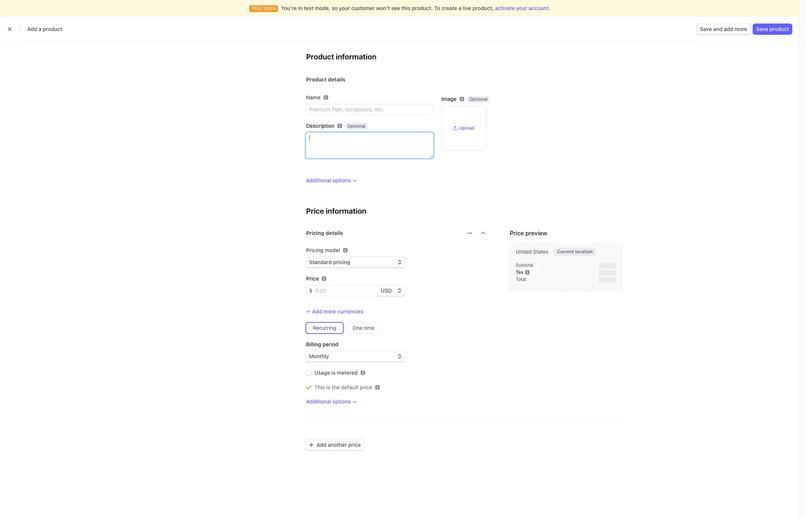 Task type: locate. For each thing, give the bounding box(es) containing it.
Premium Plan, sunglasses, etc. text field
[[306, 104, 433, 115]]

pricing details
[[306, 230, 343, 236]]

additional options button down the
[[306, 398, 357, 406]]

1 vertical spatial is
[[326, 384, 330, 391]]

price
[[306, 207, 324, 215], [510, 230, 524, 237], [306, 276, 319, 282]]

united states
[[516, 249, 549, 255]]

0 horizontal spatial your
[[339, 5, 350, 11]]

live
[[463, 5, 471, 11]]

is
[[331, 370, 336, 376], [326, 384, 330, 391]]

options
[[332, 177, 351, 184], [332, 399, 351, 405]]

add
[[27, 26, 37, 32], [312, 308, 322, 315], [317, 442, 327, 448]]

1 vertical spatial additional
[[306, 399, 331, 405]]

0 horizontal spatial info image
[[343, 248, 348, 253]]

2 vertical spatial add
[[317, 442, 327, 448]]

1 vertical spatial information
[[326, 207, 367, 215]]

1 vertical spatial add
[[312, 308, 322, 315]]

add
[[724, 26, 733, 32]]

additional
[[306, 177, 331, 184], [306, 399, 331, 405]]

save product
[[756, 26, 789, 32]]

your right the so
[[339, 5, 350, 11]]

1 horizontal spatial optional
[[469, 96, 488, 102]]

products
[[99, 41, 143, 54]]

2 additional from the top
[[306, 399, 331, 405]]

1 horizontal spatial more
[[735, 26, 748, 32]]

0 vertical spatial is
[[331, 370, 336, 376]]

2 additional options button from the top
[[306, 398, 357, 406]]

additional up price information at the top left of the page
[[306, 177, 331, 184]]

svg image
[[309, 443, 314, 448]]

save product button
[[753, 24, 792, 34]]

is left the
[[326, 384, 330, 391]]

price right another
[[348, 442, 361, 448]]

your
[[339, 5, 350, 11], [516, 5, 527, 11]]

2 product from the top
[[306, 76, 327, 83]]

1 vertical spatial optional
[[347, 123, 366, 129]]

2 product from the left
[[770, 26, 789, 32]]

2 your from the left
[[516, 5, 527, 11]]

options for second additional options button from the bottom of the page
[[332, 177, 351, 184]]

additional options down the
[[306, 399, 351, 405]]

pricing up pricing model
[[306, 230, 324, 236]]

2 options from the top
[[332, 399, 351, 405]]

pricing for pricing details
[[306, 230, 324, 236]]

1 vertical spatial more
[[323, 308, 336, 315]]

price left preview
[[510, 230, 524, 237]]

product
[[306, 52, 334, 61], [306, 76, 327, 83]]

customer
[[351, 5, 375, 11]]

price up $
[[306, 276, 319, 282]]

options for first additional options button from the bottom of the page
[[332, 399, 351, 405]]

united
[[516, 249, 532, 255]]

description
[[306, 123, 335, 129]]

info image down subtotal
[[525, 270, 530, 275]]

None text field
[[306, 133, 433, 158]]

more up the recurring
[[323, 308, 336, 315]]

info element
[[343, 248, 348, 253]]

0 vertical spatial additional options button
[[306, 177, 357, 184]]

usage
[[314, 370, 330, 376]]

save and add more
[[700, 26, 748, 32]]

save right add
[[756, 26, 768, 32]]

0 vertical spatial additional options
[[306, 177, 351, 184]]

2 pricing from the top
[[306, 247, 323, 253]]

0.00 text field
[[312, 286, 378, 296]]

pricing inside button
[[306, 230, 324, 236]]

search…
[[312, 5, 331, 11]]

is right usage
[[331, 370, 336, 376]]

preview
[[526, 230, 547, 237]]

0 vertical spatial price
[[360, 384, 372, 391]]

0 vertical spatial a
[[459, 5, 462, 11]]

info image right model
[[343, 248, 348, 253]]

0 horizontal spatial save
[[700, 26, 712, 32]]

product
[[43, 26, 62, 32], [770, 26, 789, 32]]

more
[[735, 26, 748, 32], [323, 308, 336, 315]]

price up pricing details
[[306, 207, 324, 215]]

1 vertical spatial details
[[326, 230, 343, 236]]

details inside pricing details button
[[326, 230, 343, 236]]

billing period
[[306, 341, 339, 348]]

one time
[[353, 325, 375, 331]]

1 vertical spatial additional options button
[[306, 398, 357, 406]]

information
[[336, 52, 377, 61], [326, 207, 367, 215]]

price for price information
[[306, 207, 324, 215]]

this
[[314, 384, 325, 391]]

save for save and add more
[[700, 26, 712, 32]]

info image
[[343, 248, 348, 253], [525, 270, 530, 275]]

0 vertical spatial pricing
[[306, 230, 324, 236]]

product inside button
[[770, 26, 789, 32]]

1 additional from the top
[[306, 177, 331, 184]]

0 vertical spatial details
[[328, 76, 345, 83]]

price
[[360, 384, 372, 391], [348, 442, 361, 448]]

1 vertical spatial price
[[348, 442, 361, 448]]

1 vertical spatial pricing
[[306, 247, 323, 253]]

more inside "button"
[[323, 308, 336, 315]]

save left and in the right top of the page
[[700, 26, 712, 32]]

total
[[516, 277, 526, 282]]

0 vertical spatial optional
[[469, 96, 488, 102]]

this is the default price
[[314, 384, 372, 391]]

1 save from the left
[[700, 26, 712, 32]]

see
[[391, 5, 400, 11]]

1 product from the top
[[306, 52, 334, 61]]

add another price button
[[306, 440, 364, 451]]

is for usage
[[331, 370, 336, 376]]

1 vertical spatial product
[[306, 76, 327, 83]]

optional right image
[[469, 96, 488, 102]]

$
[[309, 288, 312, 294]]

save inside button
[[756, 26, 768, 32]]

save
[[700, 26, 712, 32], [756, 26, 768, 32]]

0 horizontal spatial optional
[[347, 123, 366, 129]]

usage is metered
[[314, 370, 358, 376]]

1 horizontal spatial product
[[770, 26, 789, 32]]

details down product information
[[328, 76, 345, 83]]

add more currencies button
[[306, 308, 364, 316]]

usd
[[381, 288, 392, 294]]

optional
[[469, 96, 488, 102], [347, 123, 366, 129]]

save inside button
[[700, 26, 712, 32]]

product up product details
[[306, 52, 334, 61]]

1 pricing from the top
[[306, 230, 324, 236]]

add inside "button"
[[312, 308, 322, 315]]

Search… search field
[[301, 4, 484, 13]]

1 product from the left
[[43, 26, 62, 32]]

in
[[298, 5, 303, 11]]

1 additional options button from the top
[[306, 177, 357, 184]]

more right add
[[735, 26, 748, 32]]

pricing
[[306, 230, 324, 236], [306, 247, 323, 253]]

product for product details
[[306, 76, 327, 83]]

options down the this is the default price
[[332, 399, 351, 405]]

so
[[332, 5, 338, 11]]

additional for first additional options button from the bottom of the page
[[306, 399, 331, 405]]

1 vertical spatial a
[[39, 26, 41, 32]]

1 options from the top
[[332, 177, 351, 184]]

product up name
[[306, 76, 327, 83]]

price for price preview
[[510, 230, 524, 237]]

optional down premium plan, sunglasses, etc. text field
[[347, 123, 366, 129]]

1 horizontal spatial your
[[516, 5, 527, 11]]

additional down this
[[306, 399, 331, 405]]

0 horizontal spatial more
[[323, 308, 336, 315]]

states
[[533, 249, 549, 255]]

details for pricing details
[[326, 230, 343, 236]]

recurring
[[313, 325, 336, 331]]

0 vertical spatial options
[[332, 177, 351, 184]]

pricing left model
[[306, 247, 323, 253]]

product information
[[306, 52, 377, 61]]

2 save from the left
[[756, 26, 768, 32]]

1 vertical spatial info image
[[525, 270, 530, 275]]

0 vertical spatial more
[[735, 26, 748, 32]]

additional options button up price information at the top left of the page
[[306, 177, 357, 184]]

0 horizontal spatial is
[[326, 384, 330, 391]]

additional options up price information at the top left of the page
[[306, 177, 351, 184]]

1 vertical spatial additional options
[[306, 399, 351, 405]]

details
[[328, 76, 345, 83], [326, 230, 343, 236]]

save for save product
[[756, 26, 768, 32]]

1 vertical spatial price
[[510, 230, 524, 237]]

add for add another price
[[317, 442, 327, 448]]

additional options button
[[306, 177, 357, 184], [306, 398, 357, 406]]

location
[[575, 249, 593, 255]]

price right default
[[360, 384, 372, 391]]

0 vertical spatial add
[[27, 26, 37, 32]]

current location
[[557, 249, 593, 255]]

model
[[325, 247, 340, 253]]

tab list
[[99, 55, 686, 69]]

0 vertical spatial information
[[336, 52, 377, 61]]

1 vertical spatial options
[[332, 399, 351, 405]]

1 horizontal spatial save
[[756, 26, 768, 32]]

your right activate
[[516, 5, 527, 11]]

0 vertical spatial info image
[[343, 248, 348, 253]]

details up model
[[326, 230, 343, 236]]

add another price
[[317, 442, 361, 448]]

0 horizontal spatial product
[[43, 26, 62, 32]]

add inside 'button'
[[317, 442, 327, 448]]

account
[[529, 5, 549, 11]]

0 vertical spatial additional
[[306, 177, 331, 184]]

1 horizontal spatial is
[[331, 370, 336, 376]]

name
[[306, 94, 321, 101]]

0 vertical spatial price
[[306, 207, 324, 215]]

save and add more button
[[697, 24, 750, 34]]

you're
[[281, 5, 297, 11]]

pricing for pricing model
[[306, 247, 323, 253]]

a
[[459, 5, 462, 11], [39, 26, 41, 32]]

2 additional options from the top
[[306, 399, 351, 405]]

options up price information at the top left of the page
[[332, 177, 351, 184]]

0 vertical spatial product
[[306, 52, 334, 61]]

additional options
[[306, 177, 351, 184], [306, 399, 351, 405]]



Task type: describe. For each thing, give the bounding box(es) containing it.
to
[[434, 5, 440, 11]]

tax
[[516, 270, 524, 275]]

additional for second additional options button from the bottom of the page
[[306, 177, 331, 184]]

information for product information
[[336, 52, 377, 61]]

activate
[[495, 5, 515, 11]]

more inside button
[[735, 26, 748, 32]]

pricing model
[[306, 247, 340, 253]]

you're in test mode, so your customer won't see this product. to create a live product, activate your account .
[[281, 5, 550, 11]]

product for product information
[[306, 52, 334, 61]]

another
[[328, 442, 347, 448]]

add for add more currencies
[[312, 308, 322, 315]]

currencies
[[337, 308, 364, 315]]

price inside 'button'
[[348, 442, 361, 448]]

upload button
[[453, 125, 475, 131]]

the
[[332, 384, 340, 391]]

and
[[714, 26, 723, 32]]

add for add a product
[[27, 26, 37, 32]]

create
[[442, 5, 457, 11]]

activate your account link
[[495, 5, 549, 11]]

metered
[[337, 370, 358, 376]]

.
[[549, 5, 550, 11]]

details for product details
[[328, 76, 345, 83]]

price information
[[306, 207, 367, 215]]

default
[[341, 384, 358, 391]]

2 vertical spatial price
[[306, 276, 319, 282]]

period
[[323, 341, 339, 348]]

add more currencies
[[312, 308, 364, 315]]

product,
[[473, 5, 494, 11]]

1 horizontal spatial info image
[[525, 270, 530, 275]]

test
[[304, 5, 314, 11]]

subtotal
[[516, 262, 534, 268]]

1 horizontal spatial a
[[459, 5, 462, 11]]

one
[[353, 325, 363, 331]]

is for this
[[326, 384, 330, 391]]

information for price information
[[326, 207, 367, 215]]

upload
[[459, 125, 475, 131]]

time
[[364, 325, 375, 331]]

current
[[557, 249, 574, 255]]

1 your from the left
[[339, 5, 350, 11]]

svg image
[[468, 231, 472, 236]]

product details
[[306, 76, 345, 83]]

optional for description
[[347, 123, 366, 129]]

billing
[[306, 341, 321, 348]]

image
[[442, 96, 457, 102]]

0 horizontal spatial a
[[39, 26, 41, 32]]

add a product
[[27, 26, 62, 32]]

mode,
[[315, 5, 330, 11]]

won't
[[376, 5, 390, 11]]

1 additional options from the top
[[306, 177, 351, 184]]

$ button
[[306, 286, 312, 296]]

price preview
[[510, 230, 547, 237]]

optional for image
[[469, 96, 488, 102]]

product.
[[412, 5, 433, 11]]

usd button
[[378, 286, 405, 296]]

pricing details button
[[302, 225, 463, 239]]

this
[[401, 5, 411, 11]]



Task type: vqa. For each thing, say whether or not it's contained in the screenshot.
1st Shortcuts 'element' from the bottom of the page
no



